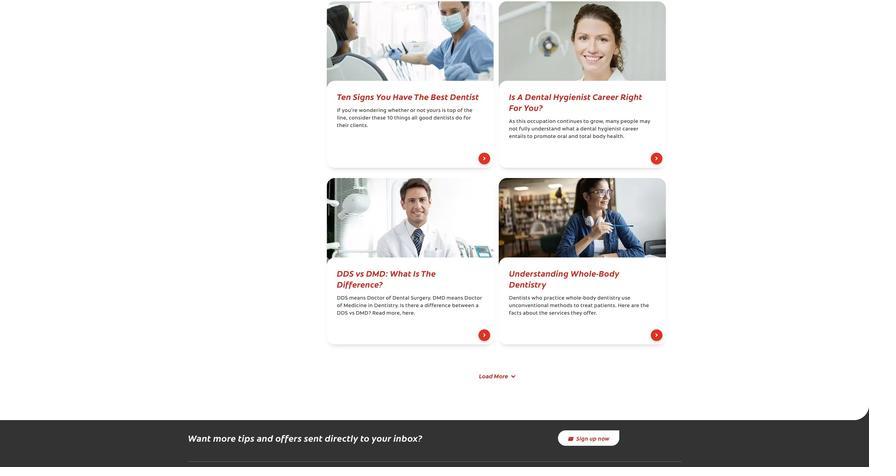 Task type: locate. For each thing, give the bounding box(es) containing it.
a right what
[[576, 127, 579, 132]]

the up surgery.
[[421, 268, 436, 279]]

1 vertical spatial dental
[[393, 296, 410, 301]]

dentistry
[[509, 279, 546, 290]]

a right between
[[476, 304, 479, 309]]

understanding whole-body dentistry
[[509, 268, 619, 290]]

footer
[[322, 0, 671, 392]]

inbox?
[[393, 432, 422, 444]]

and right tips at the left bottom
[[257, 432, 273, 444]]

doctor up between
[[464, 296, 482, 301]]

2 vertical spatial is
[[400, 304, 404, 309]]

dds
[[337, 268, 354, 279], [337, 296, 348, 301], [337, 311, 348, 316]]

is
[[442, 108, 446, 113]]

1 vertical spatial is
[[413, 268, 420, 279]]

for
[[464, 116, 471, 121]]

to down fully
[[527, 134, 533, 139]]

want more tips and offers sent directly to your inbox?
[[188, 432, 422, 444]]

1 vertical spatial dds
[[337, 296, 348, 301]]

whole-
[[571, 268, 599, 279]]

2 horizontal spatial of
[[457, 108, 463, 113]]

0 vertical spatial not
[[417, 108, 425, 113]]

body
[[593, 134, 606, 139], [583, 296, 596, 301]]

what
[[562, 127, 575, 132]]

dds inside the dds vs dmd: what is the difference?
[[337, 268, 354, 279]]

0 horizontal spatial doctor
[[367, 296, 385, 301]]

a
[[576, 127, 579, 132], [420, 304, 423, 309], [476, 304, 479, 309]]

dentist
[[450, 91, 479, 102]]

0 vertical spatial and
[[569, 134, 578, 139]]

to
[[584, 119, 589, 124], [527, 134, 533, 139], [574, 304, 579, 309], [360, 432, 370, 444]]

sent
[[304, 432, 323, 444]]

body inside as this occupation continues to grow, many people may not fully understand what a dental hygienist career entails to promote oral and total body health.
[[593, 134, 606, 139]]

dentistry
[[597, 296, 620, 301]]

1 doctor from the left
[[367, 296, 385, 301]]

not down as
[[509, 127, 518, 132]]

1 vertical spatial not
[[509, 127, 518, 132]]

patients.
[[594, 304, 617, 309]]

body up treat
[[583, 296, 596, 301]]

use
[[622, 296, 631, 301]]

total
[[579, 134, 591, 139]]

right
[[621, 91, 642, 102]]

yours
[[427, 108, 441, 113]]

of inside if you're wondering whether or not yours is top of the line, consider these 10 things all good dentists do for their clients.
[[457, 108, 463, 113]]

and down what
[[569, 134, 578, 139]]

0 horizontal spatial is
[[400, 304, 404, 309]]

the
[[414, 91, 429, 102], [421, 268, 436, 279]]

difference
[[425, 304, 451, 309]]

treat
[[581, 304, 593, 309]]

sign up now link
[[558, 431, 619, 446]]

dental up there
[[393, 296, 410, 301]]

things
[[394, 116, 410, 121]]

1 horizontal spatial of
[[386, 296, 391, 301]]

dds for dds vs dmd: what is the difference?
[[337, 268, 354, 279]]

hygienist
[[553, 91, 591, 102]]

the up for
[[464, 108, 473, 113]]

1 horizontal spatial doctor
[[464, 296, 482, 301]]

as
[[509, 119, 515, 124]]

0 vertical spatial dds
[[337, 268, 354, 279]]

of left medicine
[[337, 304, 342, 309]]

sign
[[576, 435, 588, 442]]

who
[[532, 296, 542, 301]]

between
[[452, 304, 474, 309]]

1 horizontal spatial dental
[[525, 91, 551, 102]]

1 horizontal spatial not
[[509, 127, 518, 132]]

0 horizontal spatial not
[[417, 108, 425, 113]]

top
[[447, 108, 456, 113]]

about
[[523, 311, 538, 316]]

the right are
[[641, 304, 649, 309]]

is a dental hygienist career right for you?
[[509, 91, 642, 113]]

2 vertical spatial the
[[539, 311, 548, 316]]

2 horizontal spatial the
[[641, 304, 649, 309]]

1 vertical spatial body
[[583, 296, 596, 301]]

in
[[368, 304, 373, 309]]

0 vertical spatial body
[[593, 134, 606, 139]]

0 horizontal spatial the
[[464, 108, 473, 113]]

dmd:
[[366, 268, 388, 279]]

body down hygienist
[[593, 134, 606, 139]]

0 vertical spatial of
[[457, 108, 463, 113]]

of
[[457, 108, 463, 113], [386, 296, 391, 301], [337, 304, 342, 309]]

promote
[[534, 134, 556, 139]]

to inside dentists who practice whole-body dentistry use unconventional methods to treat patients. here are the facts about the services they offer.
[[574, 304, 579, 309]]

not
[[417, 108, 425, 113], [509, 127, 518, 132]]

or
[[410, 108, 415, 113]]

1 horizontal spatial is
[[413, 268, 420, 279]]

best
[[431, 91, 448, 102]]

0 horizontal spatial dental
[[393, 296, 410, 301]]

0 vertical spatial dental
[[525, 91, 551, 102]]

the right 'about'
[[539, 311, 548, 316]]

doctor up in
[[367, 296, 385, 301]]

3 dds from the top
[[337, 311, 348, 316]]

1 means from the left
[[349, 296, 366, 301]]

their
[[337, 123, 349, 128]]

1 horizontal spatial and
[[569, 134, 578, 139]]

2 dds from the top
[[337, 296, 348, 301]]

understand
[[531, 127, 561, 132]]

2 horizontal spatial is
[[509, 91, 515, 102]]

practice
[[544, 296, 565, 301]]

2 vertical spatial of
[[337, 304, 342, 309]]

2 horizontal spatial a
[[576, 127, 579, 132]]

0 horizontal spatial a
[[420, 304, 423, 309]]

to left your
[[360, 432, 370, 444]]

of up the do
[[457, 108, 463, 113]]

0 horizontal spatial of
[[337, 304, 342, 309]]

means
[[349, 296, 366, 301], [447, 296, 463, 301]]

consider
[[349, 116, 371, 121]]

not right the or
[[417, 108, 425, 113]]

means up medicine
[[349, 296, 366, 301]]

0 horizontal spatial means
[[349, 296, 366, 301]]

1 vertical spatial the
[[421, 268, 436, 279]]

0 horizontal spatial and
[[257, 432, 273, 444]]

1 horizontal spatial means
[[447, 296, 463, 301]]

1 horizontal spatial the
[[539, 311, 548, 316]]

1 horizontal spatial vs
[[356, 268, 364, 279]]

load
[[479, 372, 493, 380]]

dds up medicine
[[337, 296, 348, 301]]

0 vertical spatial vs
[[356, 268, 364, 279]]

this
[[516, 119, 526, 124]]

signs
[[353, 91, 374, 102]]

career
[[593, 91, 619, 102]]

0 horizontal spatial vs
[[349, 311, 355, 316]]

2 means from the left
[[447, 296, 463, 301]]

1 dds from the top
[[337, 268, 354, 279]]

the inside if you're wondering whether or not yours is top of the line, consider these 10 things all good dentists do for their clients.
[[464, 108, 473, 113]]

0 vertical spatial the
[[464, 108, 473, 113]]

to up the they
[[574, 304, 579, 309]]

the up the or
[[414, 91, 429, 102]]

good
[[419, 116, 432, 121]]

0 vertical spatial is
[[509, 91, 515, 102]]

vs down medicine
[[349, 311, 355, 316]]

a down surgery.
[[420, 304, 423, 309]]

1 vertical spatial vs
[[349, 311, 355, 316]]

dentists who practice whole-body dentistry use unconventional methods to treat patients. here are the facts about the services they offer.
[[509, 296, 649, 316]]

dental right a
[[525, 91, 551, 102]]

2 vertical spatial dds
[[337, 311, 348, 316]]

dds left dmd:
[[337, 268, 354, 279]]

dental
[[580, 127, 597, 132]]

means up between
[[447, 296, 463, 301]]

vs inside the dds vs dmd: what is the difference?
[[356, 268, 364, 279]]

of up dentistry.
[[386, 296, 391, 301]]

dds down medicine
[[337, 311, 348, 316]]

is right what
[[413, 268, 420, 279]]

is left a
[[509, 91, 515, 102]]

you're
[[342, 108, 358, 113]]

vs left dmd:
[[356, 268, 364, 279]]

is up here.
[[400, 304, 404, 309]]

vs
[[356, 268, 364, 279], [349, 311, 355, 316]]

fully
[[519, 127, 530, 132]]

if you're wondering whether or not yours is top of the line, consider these 10 things all good dentists do for their clients.
[[337, 108, 473, 128]]

dental
[[525, 91, 551, 102], [393, 296, 410, 301]]



Task type: vqa. For each thing, say whether or not it's contained in the screenshot.
the left Vs
yes



Task type: describe. For each thing, give the bounding box(es) containing it.
unconventional
[[509, 304, 549, 309]]

what
[[390, 268, 411, 279]]

many
[[606, 119, 619, 124]]

offers
[[275, 432, 302, 444]]

1 vertical spatial the
[[641, 304, 649, 309]]

understanding
[[509, 268, 569, 279]]

more
[[494, 372, 508, 380]]

you
[[376, 91, 391, 102]]

continues
[[557, 119, 582, 124]]

and inside as this occupation continues to grow, many people may not fully understand what a dental hygienist career entails to promote oral and total body health.
[[569, 134, 578, 139]]

body
[[599, 268, 619, 279]]

vs inside dds means doctor of dental surgery. dmd means doctor of medicine in dentistry. is there a difference between a dds vs dmd? read more, here.
[[349, 311, 355, 316]]

more,
[[387, 311, 401, 316]]

surgery.
[[411, 296, 432, 301]]

dental inside dds means doctor of dental surgery. dmd means doctor of medicine in dentistry. is there a difference between a dds vs dmd? read more, here.
[[393, 296, 410, 301]]

dmd?
[[356, 311, 371, 316]]

dental inside the is a dental hygienist career right for you?
[[525, 91, 551, 102]]

for
[[509, 102, 522, 113]]

10
[[387, 116, 393, 121]]

dentists
[[509, 296, 530, 301]]

have
[[393, 91, 413, 102]]

1 horizontal spatial a
[[476, 304, 479, 309]]

read
[[372, 311, 385, 316]]

want
[[188, 432, 211, 444]]

rounded corner image
[[854, 405, 869, 420]]

entails
[[509, 134, 526, 139]]

dentists
[[434, 116, 454, 121]]

do
[[456, 116, 462, 121]]

load more button
[[471, 369, 522, 384]]

a inside as this occupation continues to grow, many people may not fully understand what a dental hygienist career entails to promote oral and total body health.
[[576, 127, 579, 132]]

not inside as this occupation continues to grow, many people may not fully understand what a dental hygienist career entails to promote oral and total body health.
[[509, 127, 518, 132]]

grow,
[[590, 119, 604, 124]]

dds vs dmd: what is the difference?
[[337, 268, 436, 290]]

is inside dds means doctor of dental surgery. dmd means doctor of medicine in dentistry. is there a difference between a dds vs dmd? read more, here.
[[400, 304, 404, 309]]

2 doctor from the left
[[464, 296, 482, 301]]

is inside the is a dental hygienist career right for you?
[[509, 91, 515, 102]]

1 vertical spatial of
[[386, 296, 391, 301]]

offer.
[[583, 311, 597, 316]]

wondering
[[359, 108, 387, 113]]

all
[[412, 116, 418, 121]]

1 vertical spatial and
[[257, 432, 273, 444]]

medicine
[[344, 304, 367, 309]]

are
[[631, 304, 639, 309]]

to up "dental"
[[584, 119, 589, 124]]

line,
[[337, 116, 348, 121]]

footer containing ten signs you have the best dentist
[[322, 0, 671, 392]]

career
[[623, 127, 638, 132]]

ten
[[337, 91, 351, 102]]

services
[[549, 311, 570, 316]]

load more
[[479, 372, 508, 380]]

difference?
[[337, 279, 383, 290]]

sign up now
[[576, 435, 610, 442]]

facts
[[509, 311, 522, 316]]

if
[[337, 108, 341, 113]]

more
[[213, 432, 236, 444]]

may
[[640, 119, 650, 124]]

tips
[[238, 432, 255, 444]]

dds means doctor of dental surgery. dmd means doctor of medicine in dentistry. is there a difference between a dds vs dmd? read more, here.
[[337, 296, 482, 316]]

up
[[590, 435, 597, 442]]

your
[[372, 432, 391, 444]]

dentistry.
[[374, 304, 399, 309]]

there
[[405, 304, 419, 309]]

here.
[[402, 311, 415, 316]]

as this occupation continues to grow, many people may not fully understand what a dental hygienist career entails to promote oral and total body health.
[[509, 119, 650, 139]]

not inside if you're wondering whether or not yours is top of the line, consider these 10 things all good dentists do for their clients.
[[417, 108, 425, 113]]

hygienist
[[598, 127, 621, 132]]

0 vertical spatial the
[[414, 91, 429, 102]]

they
[[571, 311, 582, 316]]

of for dentist
[[457, 108, 463, 113]]

whole-
[[566, 296, 583, 301]]

here
[[618, 304, 630, 309]]

you?
[[524, 102, 543, 113]]

ten signs you have the best dentist
[[337, 91, 479, 102]]

clients.
[[350, 123, 368, 128]]

directly
[[325, 432, 358, 444]]

the inside the dds vs dmd: what is the difference?
[[421, 268, 436, 279]]

a
[[517, 91, 523, 102]]

dmd
[[433, 296, 445, 301]]

health.
[[607, 134, 625, 139]]

now
[[598, 435, 610, 442]]

body inside dentists who practice whole-body dentistry use unconventional methods to treat patients. here are the facts about the services they offer.
[[583, 296, 596, 301]]

dds for dds means doctor of dental surgery. dmd means doctor of medicine in dentistry. is there a difference between a dds vs dmd? read more, here.
[[337, 296, 348, 301]]

whether
[[388, 108, 409, 113]]

is inside the dds vs dmd: what is the difference?
[[413, 268, 420, 279]]

occupation
[[527, 119, 556, 124]]

people
[[621, 119, 638, 124]]

of for difference?
[[337, 304, 342, 309]]

oral
[[557, 134, 567, 139]]



